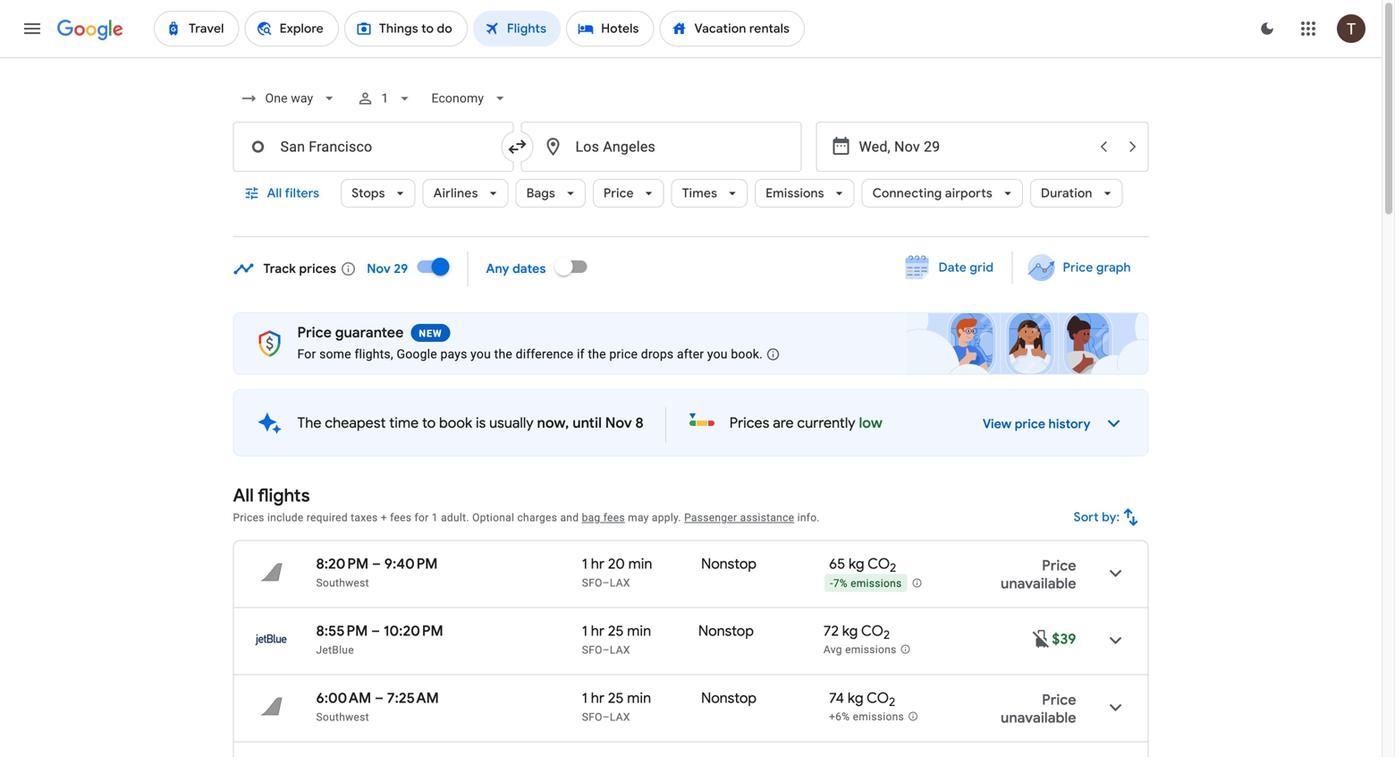 Task type: vqa. For each thing, say whether or not it's contained in the screenshot.
-16% emissions
no



Task type: describe. For each thing, give the bounding box(es) containing it.
guarantee
[[335, 323, 404, 342]]

+
[[381, 511, 387, 524]]

sfo for 7:25 am
[[582, 711, 603, 723]]

1 the from the left
[[495, 347, 513, 362]]

1 hr 25 min sfo – lax for 10:20 pm
[[582, 622, 652, 656]]

2 fees from the left
[[604, 511, 625, 524]]

emissions for 74
[[853, 711, 905, 723]]

price inside popup button
[[604, 185, 634, 201]]

price graph
[[1063, 259, 1131, 276]]

assistance
[[741, 511, 795, 524]]

74
[[830, 689, 845, 707]]

65
[[830, 555, 846, 573]]

all filters
[[267, 185, 320, 201]]

+6% emissions
[[830, 711, 905, 723]]

sfo for 9:40 pm
[[582, 577, 603, 589]]

learn more about price guarantee image
[[752, 333, 795, 376]]

connecting airports button
[[862, 172, 1024, 215]]

flights,
[[355, 347, 394, 362]]

8:55 pm
[[316, 622, 368, 640]]

1 horizontal spatial price
[[1015, 416, 1046, 432]]

-
[[830, 577, 834, 590]]

25 for 7:25 am
[[608, 689, 624, 707]]

– inside '6:00 am – 7:25 am southwest'
[[375, 689, 384, 707]]

if
[[577, 347, 585, 362]]

2 for 72
[[884, 627, 890, 643]]

1 for 7:25 am
[[582, 689, 588, 707]]

charges
[[518, 511, 558, 524]]

flight details. leaves san francisco international airport at 8:20 pm on wednesday, november 29 and arrives at los angeles international airport at 9:40 pm on wednesday, november 29. image
[[1095, 552, 1138, 595]]

nov 29
[[367, 261, 408, 277]]

2 for 65
[[890, 560, 897, 576]]

leaves san francisco international airport at 8:55 pm on wednesday, november 29 and arrives at los angeles international airport at 10:20 pm on wednesday, november 29. element
[[316, 622, 444, 640]]

the
[[298, 414, 322, 432]]

all filters button
[[233, 172, 334, 215]]

Departure text field
[[859, 123, 1089, 171]]

hr for 10:20 pm
[[591, 622, 605, 640]]

apply.
[[652, 511, 682, 524]]

kg for 65
[[849, 555, 865, 573]]

lax for 9:40 pm
[[610, 577, 631, 589]]

none search field containing all filters
[[233, 77, 1149, 237]]

emissions button
[[755, 172, 855, 215]]

hr for 9:40 pm
[[591, 555, 605, 573]]

price up for
[[298, 323, 332, 342]]

all flights main content
[[233, 245, 1149, 757]]

by:
[[1103, 509, 1121, 525]]

times
[[683, 185, 718, 201]]

7:25 am
[[387, 689, 439, 707]]

taxes
[[351, 511, 378, 524]]

8
[[636, 414, 644, 432]]

price inside button
[[1063, 259, 1094, 276]]

co for 65
[[868, 555, 890, 573]]

view
[[983, 416, 1012, 432]]

prices for prices are currently low
[[730, 414, 770, 432]]

stops button
[[341, 172, 416, 215]]

duration button
[[1031, 172, 1124, 215]]

8:20 pm – 9:40 pm southwest
[[316, 555, 438, 589]]

sort
[[1074, 509, 1100, 525]]

view price history image
[[1093, 402, 1136, 445]]

flight details. leaves san francisco international airport at 6:00 am on wednesday, november 29 and arrives at los angeles international airport at 7:25 am on wednesday, november 29. image
[[1095, 686, 1138, 729]]

1 vertical spatial nov
[[606, 414, 632, 432]]

airlines
[[434, 185, 478, 201]]

bags button
[[516, 172, 586, 215]]

some
[[320, 347, 351, 362]]

nov inside find the best price region
[[367, 261, 391, 277]]

co for 72
[[862, 622, 884, 640]]

6:00 am – 7:25 am southwest
[[316, 689, 439, 723]]

sfo for 10:20 pm
[[582, 644, 603, 656]]

any
[[486, 261, 510, 277]]

– inside 1 hr 20 min sfo – lax
[[603, 577, 610, 589]]

time
[[389, 414, 419, 432]]

25 for 10:20 pm
[[608, 622, 624, 640]]

Departure time: 8:20 PM. text field
[[316, 555, 369, 573]]

min for 72
[[627, 622, 652, 640]]

dates
[[513, 261, 546, 277]]

Arrival time: 9:40 PM. text field
[[385, 555, 438, 573]]

times button
[[672, 172, 748, 215]]

leaves san francisco international airport at 8:20 pm on wednesday, november 29 and arrives at los angeles international airport at 9:40 pm on wednesday, november 29. element
[[316, 555, 438, 573]]

all for all flights
[[233, 484, 254, 507]]

nonstop flight. element for 65
[[701, 555, 757, 576]]

Arrival time: 10:20 PM. text field
[[384, 622, 444, 640]]

new
[[419, 328, 442, 339]]

10:20 pm
[[384, 622, 444, 640]]

74 kg co 2
[[830, 689, 896, 710]]

9:40 pm
[[385, 555, 438, 573]]

8:55 pm – 10:20 pm jetblue
[[316, 622, 444, 656]]

1 inside popup button
[[381, 91, 389, 106]]

+6%
[[830, 711, 850, 723]]

bags
[[527, 185, 556, 201]]

date grid button
[[893, 251, 1009, 284]]

southwest for 8:20 pm
[[316, 577, 369, 589]]

72
[[824, 622, 839, 640]]

for some flights, google pays you the difference if the price drops after you book.
[[298, 347, 763, 362]]

bag
[[582, 511, 601, 524]]

is
[[476, 414, 486, 432]]

this price for this flight doesn't include overhead bin access. if you need a carry-on bag, use the bags filter to update prices. image
[[1031, 628, 1053, 649]]

difference
[[516, 347, 574, 362]]

southwest for 6:00 am
[[316, 711, 369, 723]]

72 kg co 2
[[824, 622, 890, 643]]

book
[[439, 414, 473, 432]]

bag fees button
[[582, 511, 625, 524]]

the cheapest time to book is usually now, until nov 8
[[298, 414, 644, 432]]

20
[[608, 555, 625, 573]]

total duration 1 hr 25 min. element for 74
[[582, 689, 701, 710]]

pays
[[441, 347, 468, 362]]

1 hr 20 min sfo – lax
[[582, 555, 653, 589]]

grid
[[970, 259, 994, 276]]

avg
[[824, 644, 843, 656]]

lax for 7:25 am
[[610, 711, 631, 723]]

New feature text field
[[411, 324, 450, 342]]

8:20 pm
[[316, 555, 369, 573]]

min for 65
[[629, 555, 653, 573]]

may
[[628, 511, 649, 524]]

loading results progress bar
[[0, 57, 1382, 61]]

cheapest
[[325, 414, 386, 432]]

swap origin and destination. image
[[507, 136, 528, 157]]

low
[[859, 414, 883, 432]]

find the best price region
[[233, 245, 1149, 298]]

kg for 74
[[848, 689, 864, 707]]



Task type: locate. For each thing, give the bounding box(es) containing it.
1 vertical spatial price unavailable
[[1001, 691, 1077, 727]]

flights
[[258, 484, 310, 507]]

2 lax from the top
[[610, 644, 631, 656]]

1 vertical spatial sfo
[[582, 644, 603, 656]]

to
[[422, 414, 436, 432]]

1 hr 25 min sfo – lax
[[582, 622, 652, 656], [582, 689, 652, 723]]

price unavailable down the this price for this flight doesn't include overhead bin access. if you need a carry-on bag, use the bags filter to update prices. image
[[1001, 691, 1077, 727]]

1 vertical spatial nonstop flight. element
[[699, 622, 754, 643]]

1 sfo from the top
[[582, 577, 603, 589]]

min inside 1 hr 20 min sfo – lax
[[629, 555, 653, 573]]

nov left 29
[[367, 261, 391, 277]]

1 unavailable from the top
[[1001, 574, 1077, 593]]

co inside 74 kg co 2
[[867, 689, 890, 707]]

airports
[[946, 185, 993, 201]]

sort by: button
[[1067, 496, 1149, 539]]

unavailable for 65
[[1001, 574, 1077, 593]]

all
[[267, 185, 282, 201], [233, 484, 254, 507]]

price down sort
[[1043, 557, 1077, 575]]

fees right +
[[390, 511, 412, 524]]

1 horizontal spatial nov
[[606, 414, 632, 432]]

1 vertical spatial southwest
[[316, 711, 369, 723]]

price unavailable for 65
[[1001, 557, 1077, 593]]

optional
[[473, 511, 515, 524]]

total duration 1 hr 25 min. element
[[582, 622, 699, 643], [582, 689, 701, 710]]

2 for 74
[[890, 695, 896, 710]]

now,
[[537, 414, 569, 432]]

lax for 10:20 pm
[[610, 644, 631, 656]]

southwest down 8:20 pm "text field"
[[316, 577, 369, 589]]

co up avg emissions
[[862, 622, 884, 640]]

emissions down 72 kg co 2
[[846, 644, 897, 656]]

2 up -7% emissions
[[890, 560, 897, 576]]

2 vertical spatial hr
[[591, 689, 605, 707]]

connecting
[[873, 185, 943, 201]]

0 vertical spatial all
[[267, 185, 282, 201]]

kg right 65
[[849, 555, 865, 573]]

1 southwest from the top
[[316, 577, 369, 589]]

price unavailable up the this price for this flight doesn't include overhead bin access. if you need a carry-on bag, use the bags filter to update prices. image
[[1001, 557, 1077, 593]]

0 vertical spatial 25
[[608, 622, 624, 640]]

date grid
[[939, 259, 994, 276]]

the left 'difference'
[[495, 347, 513, 362]]

0 vertical spatial total duration 1 hr 25 min. element
[[582, 622, 699, 643]]

nov left 8
[[606, 414, 632, 432]]

prices include required taxes + fees for 1 adult. optional charges and bag fees may apply. passenger assistance
[[233, 511, 795, 524]]

2 sfo from the top
[[582, 644, 603, 656]]

– inside 8:20 pm – 9:40 pm southwest
[[372, 555, 381, 573]]

nonstop flight. element for 72
[[699, 622, 754, 643]]

include
[[267, 511, 304, 524]]

all left filters
[[267, 185, 282, 201]]

airlines button
[[423, 172, 509, 215]]

2 vertical spatial sfo
[[582, 711, 603, 723]]

2 inside 74 kg co 2
[[890, 695, 896, 710]]

2 vertical spatial emissions
[[853, 711, 905, 723]]

passenger
[[685, 511, 738, 524]]

price right bags popup button
[[604, 185, 634, 201]]

emissions
[[766, 185, 825, 201]]

unavailable for 74
[[1001, 709, 1077, 727]]

0 horizontal spatial all
[[233, 484, 254, 507]]

0 horizontal spatial nov
[[367, 261, 391, 277]]

1 vertical spatial min
[[627, 622, 652, 640]]

2 vertical spatial kg
[[848, 689, 864, 707]]

the
[[495, 347, 513, 362], [588, 347, 606, 362]]

1 horizontal spatial you
[[708, 347, 728, 362]]

are
[[773, 414, 794, 432]]

Arrival time: 7:25 AM. text field
[[387, 689, 439, 707]]

1 vertical spatial unavailable
[[1001, 709, 1077, 727]]

fees
[[390, 511, 412, 524], [604, 511, 625, 524]]

southwest inside '6:00 am – 7:25 am southwest'
[[316, 711, 369, 723]]

2 you from the left
[[708, 347, 728, 362]]

co for 74
[[867, 689, 890, 707]]

kg inside 74 kg co 2
[[848, 689, 864, 707]]

jetblue
[[316, 644, 354, 656]]

flight details. leaves san francisco international airport at 8:55 pm on wednesday, november 29 and arrives at los angeles international airport at 10:20 pm on wednesday, november 29. image
[[1095, 619, 1138, 662]]

all flights
[[233, 484, 310, 507]]

2 inside 72 kg co 2
[[884, 627, 890, 643]]

you right 'pays'
[[471, 347, 491, 362]]

until
[[573, 414, 602, 432]]

Departure time: 8:55 PM. text field
[[316, 622, 368, 640]]

main menu image
[[21, 18, 43, 39]]

2 1 hr 25 min sfo – lax from the top
[[582, 689, 652, 723]]

2 inside the '65 kg co 2'
[[890, 560, 897, 576]]

1 horizontal spatial all
[[267, 185, 282, 201]]

prices
[[730, 414, 770, 432], [233, 511, 265, 524]]

southwest down departure time: 6:00 am. text box
[[316, 711, 369, 723]]

1 lax from the top
[[610, 577, 631, 589]]

1 fees from the left
[[390, 511, 412, 524]]

price guarantee
[[298, 323, 404, 342]]

1 hr 25 min sfo – lax for 7:25 am
[[582, 689, 652, 723]]

for
[[298, 347, 316, 362]]

any dates
[[486, 261, 546, 277]]

price
[[604, 185, 634, 201], [1063, 259, 1094, 276], [298, 323, 332, 342], [1043, 557, 1077, 575], [1043, 691, 1077, 709]]

2 hr from the top
[[591, 622, 605, 640]]

1 vertical spatial prices
[[233, 511, 265, 524]]

currently
[[798, 414, 856, 432]]

kg inside 72 kg co 2
[[843, 622, 859, 640]]

history
[[1049, 416, 1091, 432]]

1 vertical spatial total duration 1 hr 25 min. element
[[582, 689, 701, 710]]

kg
[[849, 555, 865, 573], [843, 622, 859, 640], [848, 689, 864, 707]]

1 vertical spatial lax
[[610, 644, 631, 656]]

total duration 1 hr 20 min. element
[[582, 555, 701, 576]]

2 up +6% emissions
[[890, 695, 896, 710]]

unavailable up the this price for this flight doesn't include overhead bin access. if you need a carry-on bag, use the bags filter to update prices. image
[[1001, 574, 1077, 593]]

1 vertical spatial emissions
[[846, 644, 897, 656]]

graph
[[1097, 259, 1131, 276]]

co inside 72 kg co 2
[[862, 622, 884, 640]]

1 vertical spatial price
[[1015, 416, 1046, 432]]

0 horizontal spatial fees
[[390, 511, 412, 524]]

0 vertical spatial kg
[[849, 555, 865, 573]]

sort by:
[[1074, 509, 1121, 525]]

3 lax from the top
[[610, 711, 631, 723]]

all inside main content
[[233, 484, 254, 507]]

nonstop for 65
[[701, 555, 757, 573]]

0 vertical spatial prices
[[730, 414, 770, 432]]

prices for prices include required taxes + fees for 1 adult. optional charges and bag fees may apply. passenger assistance
[[233, 511, 265, 524]]

lax
[[610, 577, 631, 589], [610, 644, 631, 656], [610, 711, 631, 723]]

for
[[415, 511, 429, 524]]

0 vertical spatial nov
[[367, 261, 391, 277]]

change appearance image
[[1246, 7, 1289, 50]]

1 1 hr 25 min sfo – lax from the top
[[582, 622, 652, 656]]

avg emissions
[[824, 644, 897, 656]]

0 vertical spatial price
[[610, 347, 638, 362]]

total duration 1 hr 25 min. element for 72
[[582, 622, 699, 643]]

kg inside the '65 kg co 2'
[[849, 555, 865, 573]]

price left graph
[[1063, 259, 1094, 276]]

1 vertical spatial 2
[[884, 627, 890, 643]]

2
[[890, 560, 897, 576], [884, 627, 890, 643], [890, 695, 896, 710]]

2 25 from the top
[[608, 689, 624, 707]]

drops
[[641, 347, 674, 362]]

2 up avg emissions
[[884, 627, 890, 643]]

$39
[[1053, 630, 1077, 648]]

southwest inside 8:20 pm – 9:40 pm southwest
[[316, 577, 369, 589]]

1 vertical spatial 1 hr 25 min sfo – lax
[[582, 689, 652, 723]]

1 total duration 1 hr 25 min. element from the top
[[582, 622, 699, 643]]

prices
[[299, 261, 337, 277]]

all inside button
[[267, 185, 282, 201]]

Departure time: 6:00 AM. text field
[[316, 689, 372, 707]]

price button
[[593, 172, 665, 215]]

co inside the '65 kg co 2'
[[868, 555, 890, 573]]

2 vertical spatial co
[[867, 689, 890, 707]]

1 vertical spatial nonstop
[[699, 622, 754, 640]]

kg right 74 on the right of the page
[[848, 689, 864, 707]]

min for 74
[[627, 689, 652, 707]]

0 vertical spatial southwest
[[316, 577, 369, 589]]

usually
[[490, 414, 534, 432]]

2 vertical spatial nonstop
[[701, 689, 757, 707]]

price
[[610, 347, 638, 362], [1015, 416, 1046, 432]]

1 for 10:20 pm
[[582, 622, 588, 640]]

nonstop flight. element for 74
[[701, 689, 757, 710]]

1 inside 1 hr 20 min sfo – lax
[[582, 555, 588, 573]]

unavailable
[[1001, 574, 1077, 593], [1001, 709, 1077, 727]]

2 southwest from the top
[[316, 711, 369, 723]]

emissions
[[851, 577, 902, 590], [846, 644, 897, 656], [853, 711, 905, 723]]

passenger assistance button
[[685, 511, 795, 524]]

0 horizontal spatial prices
[[233, 511, 265, 524]]

1 horizontal spatial prices
[[730, 414, 770, 432]]

-7% emissions
[[830, 577, 902, 590]]

the right if
[[588, 347, 606, 362]]

nonstop for 74
[[701, 689, 757, 707]]

prices down all flights
[[233, 511, 265, 524]]

0 vertical spatial 1 hr 25 min sfo – lax
[[582, 622, 652, 656]]

65 kg co 2
[[830, 555, 897, 576]]

fees right 'bag'
[[604, 511, 625, 524]]

date
[[939, 259, 967, 276]]

price left "drops" on the top left of the page
[[610, 347, 638, 362]]

kg right 72
[[843, 622, 859, 640]]

after
[[677, 347, 704, 362]]

leaves san francisco international airport at 6:00 am on wednesday, november 29 and arrives at los angeles international airport at 7:25 am on wednesday, november 29. element
[[316, 689, 439, 707]]

prices left are
[[730, 414, 770, 432]]

29
[[394, 261, 408, 277]]

all left flights
[[233, 484, 254, 507]]

duration
[[1041, 185, 1093, 201]]

– inside 8:55 pm – 10:20 pm jetblue
[[372, 622, 380, 640]]

1 button
[[349, 77, 421, 120]]

lax inside 1 hr 20 min sfo – lax
[[610, 577, 631, 589]]

2 vertical spatial min
[[627, 689, 652, 707]]

you right after in the top of the page
[[708, 347, 728, 362]]

southwest
[[316, 577, 369, 589], [316, 711, 369, 723]]

co up -7% emissions
[[868, 555, 890, 573]]

0 vertical spatial emissions
[[851, 577, 902, 590]]

0 vertical spatial price unavailable
[[1001, 557, 1077, 593]]

2 unavailable from the top
[[1001, 709, 1077, 727]]

1 price unavailable from the top
[[1001, 557, 1077, 593]]

stops
[[352, 185, 385, 201]]

0 horizontal spatial the
[[495, 347, 513, 362]]

1 horizontal spatial the
[[588, 347, 606, 362]]

2 total duration 1 hr 25 min. element from the top
[[582, 689, 701, 710]]

adult.
[[441, 511, 470, 524]]

emissions for 72
[[846, 644, 897, 656]]

min
[[629, 555, 653, 573], [627, 622, 652, 640], [627, 689, 652, 707]]

sfo
[[582, 577, 603, 589], [582, 644, 603, 656], [582, 711, 603, 723]]

co up +6% emissions
[[867, 689, 890, 707]]

sfo inside 1 hr 20 min sfo – lax
[[582, 577, 603, 589]]

0 vertical spatial unavailable
[[1001, 574, 1077, 593]]

2 price unavailable from the top
[[1001, 691, 1077, 727]]

emissions down the '65 kg co 2'
[[851, 577, 902, 590]]

nonstop
[[701, 555, 757, 573], [699, 622, 754, 640], [701, 689, 757, 707]]

0 vertical spatial hr
[[591, 555, 605, 573]]

None search field
[[233, 77, 1149, 237]]

learn more about tracked prices image
[[340, 261, 356, 277]]

you
[[471, 347, 491, 362], [708, 347, 728, 362]]

1 25 from the top
[[608, 622, 624, 640]]

nonstop flight. element
[[701, 555, 757, 576], [699, 622, 754, 643], [701, 689, 757, 710]]

price graph button
[[1017, 251, 1146, 284]]

kg for 72
[[843, 622, 859, 640]]

2 vertical spatial nonstop flight. element
[[701, 689, 757, 710]]

1 hr from the top
[[591, 555, 605, 573]]

0 vertical spatial 2
[[890, 560, 897, 576]]

39 US dollars text field
[[1053, 630, 1077, 648]]

1 for 9:40 pm
[[582, 555, 588, 573]]

hr inside 1 hr 20 min sfo – lax
[[591, 555, 605, 573]]

1 horizontal spatial fees
[[604, 511, 625, 524]]

1 vertical spatial all
[[233, 484, 254, 507]]

price left flight details. leaves san francisco international airport at 6:00 am on wednesday, november 29 and arrives at los angeles international airport at 7:25 am on wednesday, november 29. image
[[1043, 691, 1077, 709]]

0 vertical spatial nonstop flight. element
[[701, 555, 757, 576]]

2 vertical spatial 2
[[890, 695, 896, 710]]

2 the from the left
[[588, 347, 606, 362]]

0 vertical spatial sfo
[[582, 577, 603, 589]]

1 vertical spatial kg
[[843, 622, 859, 640]]

None field
[[233, 82, 346, 115], [424, 82, 516, 115], [233, 82, 346, 115], [424, 82, 516, 115]]

unavailable left flight details. leaves san francisco international airport at 6:00 am on wednesday, november 29 and arrives at los angeles international airport at 7:25 am on wednesday, november 29. image
[[1001, 709, 1077, 727]]

0 horizontal spatial price
[[610, 347, 638, 362]]

emissions down 74 kg co 2
[[853, 711, 905, 723]]

filters
[[285, 185, 320, 201]]

nonstop for 72
[[699, 622, 754, 640]]

1 you from the left
[[471, 347, 491, 362]]

2 vertical spatial lax
[[610, 711, 631, 723]]

price right view in the right bottom of the page
[[1015, 416, 1046, 432]]

price unavailable for 74
[[1001, 691, 1077, 727]]

0 vertical spatial nonstop
[[701, 555, 757, 573]]

all for all filters
[[267, 185, 282, 201]]

track prices
[[264, 261, 337, 277]]

0 vertical spatial lax
[[610, 577, 631, 589]]

None text field
[[233, 122, 514, 172], [521, 122, 802, 172], [233, 122, 514, 172], [521, 122, 802, 172]]

0 vertical spatial co
[[868, 555, 890, 573]]

hr for 7:25 am
[[591, 689, 605, 707]]

3 hr from the top
[[591, 689, 605, 707]]

prices are currently low
[[730, 414, 883, 432]]

6:00 am
[[316, 689, 372, 707]]

3 sfo from the top
[[582, 711, 603, 723]]

0 horizontal spatial you
[[471, 347, 491, 362]]

1 vertical spatial 25
[[608, 689, 624, 707]]

7%
[[834, 577, 848, 590]]

book.
[[731, 347, 763, 362]]

1 vertical spatial co
[[862, 622, 884, 640]]

0 vertical spatial min
[[629, 555, 653, 573]]

1 vertical spatial hr
[[591, 622, 605, 640]]



